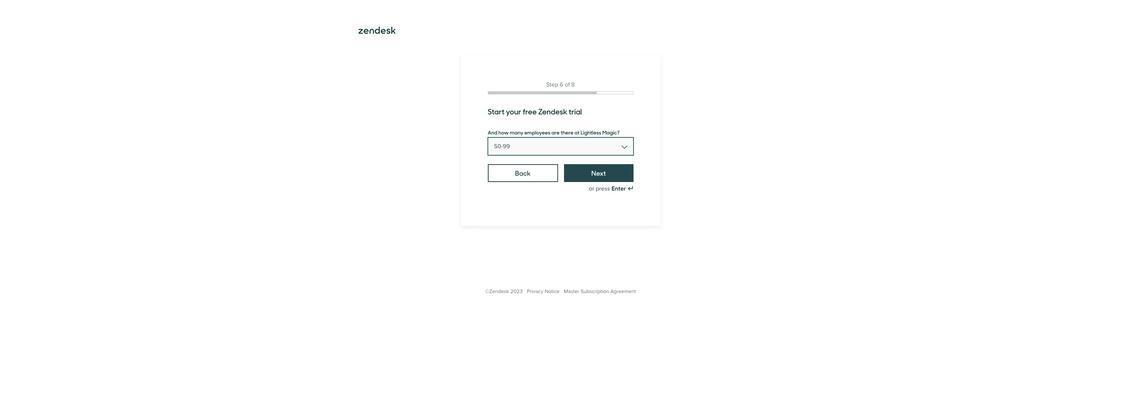 Task type: vqa. For each thing, say whether or not it's contained in the screenshot.
Zendesk Privacy Notice Link at the bottom of the page
no



Task type: locate. For each thing, give the bounding box(es) containing it.
next
[[591, 168, 606, 178]]

press
[[596, 185, 610, 192]]

are
[[551, 129, 560, 136]]

2023
[[510, 288, 523, 295]]

magic
[[602, 129, 617, 136]]

and
[[488, 129, 497, 136]]

start your free zendesk trial
[[488, 106, 582, 117]]

and how many employees are there at lightless magic ?
[[488, 129, 620, 136]]

©zendesk 2023 link
[[485, 288, 523, 295]]

subscription
[[581, 288, 609, 295]]

enter image
[[627, 186, 633, 192]]

employees
[[524, 129, 550, 136]]

notice
[[545, 288, 560, 295]]

at
[[574, 129, 580, 136]]

free
[[523, 106, 537, 117]]

many
[[510, 129, 523, 136]]

enter
[[612, 185, 626, 192]]

?
[[617, 129, 620, 136]]

lightless
[[581, 129, 601, 136]]

there
[[561, 129, 573, 136]]

or
[[589, 185, 594, 192]]

zendesk
[[538, 106, 567, 117]]

©zendesk 2023
[[485, 288, 523, 295]]

8
[[571, 81, 575, 88]]

step 6 of 8
[[546, 81, 575, 88]]

©zendesk
[[485, 288, 509, 295]]

master subscription agreement link
[[564, 288, 636, 295]]

how
[[498, 129, 509, 136]]



Task type: describe. For each thing, give the bounding box(es) containing it.
next button
[[564, 164, 633, 182]]

step
[[546, 81, 558, 88]]

agreement
[[610, 288, 636, 295]]

or press enter
[[589, 185, 626, 192]]

of
[[565, 81, 570, 88]]

6
[[560, 81, 563, 88]]

privacy notice link
[[527, 288, 560, 295]]

master
[[564, 288, 579, 295]]

back
[[515, 168, 531, 178]]

your
[[506, 106, 521, 117]]

zendesk image
[[358, 27, 396, 34]]

trial
[[569, 106, 582, 117]]

privacy
[[527, 288, 543, 295]]

back button
[[488, 164, 558, 182]]

privacy notice
[[527, 288, 560, 295]]

master subscription agreement
[[564, 288, 636, 295]]

start
[[488, 106, 504, 117]]



